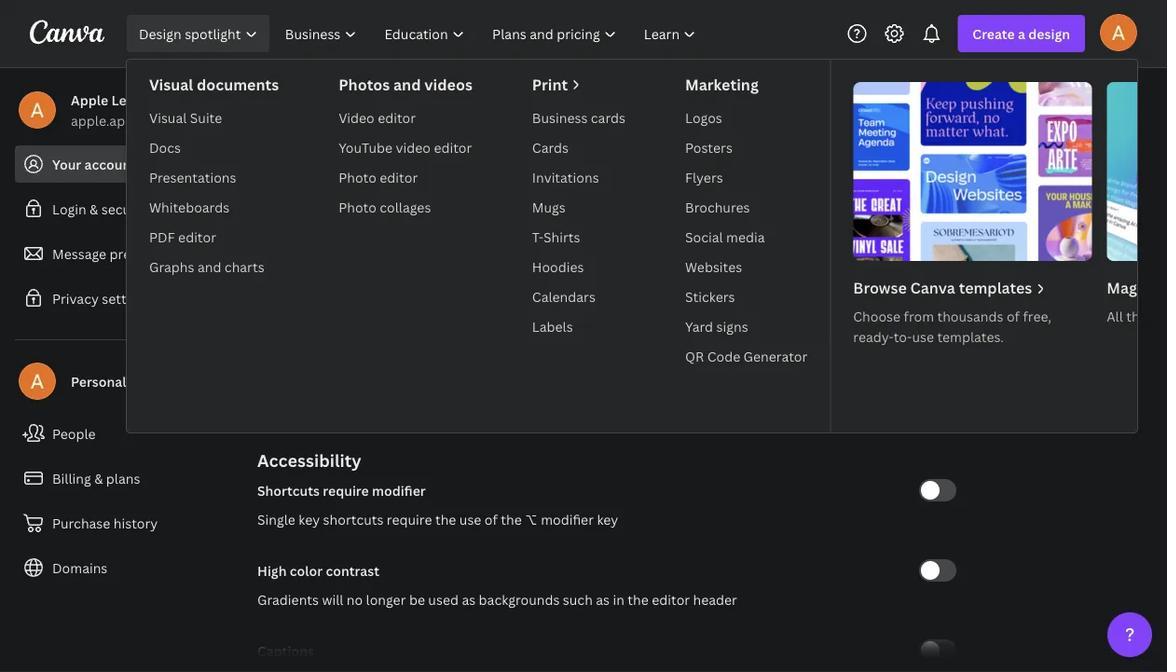 Task type: locate. For each thing, give the bounding box(es) containing it.
0 horizontal spatial lee
[[111, 91, 134, 109]]

require up shortcuts
[[323, 482, 369, 499]]

business
[[532, 109, 588, 126]]

websites
[[685, 258, 742, 275]]

0 horizontal spatial require
[[323, 482, 369, 499]]

of left free,
[[1007, 307, 1020, 325]]

photos
[[339, 75, 390, 95]]

1 vertical spatial of
[[485, 510, 498, 528]]

editor down whiteboards
[[178, 228, 216, 246]]

modifier up single key shortcuts require the use of the ⌥ modifier key
[[372, 482, 426, 499]]

qr
[[685, 347, 704, 365]]

billing & plans
[[52, 469, 140, 487]]

in right log
[[433, 83, 445, 101]]

shortcuts
[[323, 510, 384, 528]]

and for graphs
[[198, 258, 221, 275]]

1 vertical spatial lee
[[380, 166, 403, 184]]

canva inside theme choose how you'd like canva to appear. select a theme, or sync themes with your system preferences.
[[400, 277, 439, 295]]

single
[[257, 510, 295, 528]]

theme
[[257, 246, 313, 268]]

apple down google
[[340, 166, 377, 184]]

0 horizontal spatial and
[[198, 258, 221, 275]]

0 vertical spatial modifier
[[372, 482, 426, 499]]

to inside theme choose how you'd like canva to appear. select a theme, or sync themes with your system preferences.
[[442, 277, 455, 295]]

as right such
[[596, 591, 610, 608]]

use left the ⌥ in the left of the page
[[459, 510, 481, 528]]

use up video editor
[[369, 83, 391, 101]]

canva right like
[[400, 277, 439, 295]]

st
[[1153, 278, 1167, 298]]

modifier right the ⌥ in the left of the page
[[541, 510, 594, 528]]

& inside 'link'
[[90, 200, 98, 218]]

& right login
[[90, 200, 98, 218]]

labels link
[[525, 311, 633, 341]]

yard
[[685, 317, 713, 335]]

1 horizontal spatial require
[[387, 510, 432, 528]]

0 vertical spatial apple
[[71, 91, 108, 109]]

posters
[[685, 138, 733, 156]]

in right such
[[613, 591, 624, 608]]

1 horizontal spatial apple
[[340, 166, 377, 184]]

0 horizontal spatial canva
[[400, 277, 439, 295]]

canva inside design spotlight menu
[[910, 278, 955, 298]]

2 horizontal spatial canva
[[910, 278, 955, 298]]

0 vertical spatial in
[[433, 83, 445, 101]]

t-shirts link
[[525, 222, 633, 252]]

1 horizontal spatial modifier
[[541, 510, 594, 528]]

photo for photo collages
[[339, 198, 377, 216]]

the left the ⌥ in the left of the page
[[501, 510, 522, 528]]

photo inside "photo editor" 'link'
[[339, 168, 377, 186]]

1 photo from the top
[[339, 168, 377, 186]]

social media link
[[678, 222, 815, 252]]

presentations
[[149, 168, 236, 186]]

photo
[[339, 168, 377, 186], [339, 198, 377, 216]]

2 visual from the top
[[149, 109, 187, 126]]

0 horizontal spatial apple
[[71, 91, 108, 109]]

theme,
[[561, 277, 604, 295]]

high color contrast
[[257, 562, 379, 579]]

of left the ⌥ in the left of the page
[[485, 510, 498, 528]]

the right all
[[1126, 307, 1147, 325]]

flyers
[[685, 168, 723, 186]]

2 vertical spatial use
[[459, 510, 481, 528]]

choose inside choose from thousands of free, ready-to-use templates.
[[853, 307, 901, 325]]

visual up 'apple.applelee2001@gmail.com'
[[149, 75, 193, 95]]

1 vertical spatial and
[[198, 258, 221, 275]]

1 vertical spatial in
[[613, 591, 624, 608]]

choose from thousands of free, ready-to-use templates.
[[853, 307, 1052, 345]]

photos and videos
[[339, 75, 473, 95]]

canva up from in the right top of the page
[[910, 278, 955, 298]]

1 vertical spatial a
[[550, 277, 558, 295]]

shortcuts
[[257, 482, 320, 499]]

your account link
[[15, 145, 242, 183]]

1 vertical spatial photo
[[339, 198, 377, 216]]

and inside graphs and charts link
[[198, 258, 221, 275]]

you'd
[[337, 277, 372, 295]]

1 horizontal spatial in
[[613, 591, 624, 608]]

a down "hoodies"
[[550, 277, 558, 295]]

1 horizontal spatial as
[[596, 591, 610, 608]]

photo collages
[[339, 198, 431, 216]]

to left log
[[394, 83, 408, 101]]

editor down services that you use to log in to canva
[[378, 109, 416, 126]]

editor right "video"
[[434, 138, 472, 156]]

privacy settings
[[52, 289, 152, 307]]

logos link
[[678, 103, 815, 132]]

purchase history link
[[15, 504, 242, 542]]

login & security
[[52, 200, 152, 218]]

and down pdf editor link
[[198, 258, 221, 275]]

0 vertical spatial photo
[[339, 168, 377, 186]]

0 horizontal spatial modifier
[[372, 482, 426, 499]]

1 key from the left
[[299, 510, 320, 528]]

use
[[369, 83, 391, 101], [912, 328, 934, 345], [459, 510, 481, 528]]

photo inside photo collages "link"
[[339, 198, 377, 216]]

0 vertical spatial &
[[90, 200, 98, 218]]

t-shirts
[[532, 228, 580, 246]]

print
[[532, 75, 568, 95]]

gradients
[[257, 591, 319, 608]]

& for login
[[90, 200, 98, 218]]

social
[[685, 228, 723, 246]]

apple up your account
[[71, 91, 108, 109]]

photo down google
[[339, 168, 377, 186]]

0 horizontal spatial use
[[369, 83, 391, 101]]

1 vertical spatial apple
[[340, 166, 377, 184]]

0 horizontal spatial in
[[433, 83, 445, 101]]

the inside magic st all the pow
[[1126, 307, 1147, 325]]

choose up ready-
[[853, 307, 901, 325]]

2 horizontal spatial use
[[912, 328, 934, 345]]

billing & plans link
[[15, 460, 242, 497]]

0 horizontal spatial of
[[485, 510, 498, 528]]

1 horizontal spatial and
[[393, 75, 421, 95]]

visual up docs
[[149, 109, 187, 126]]

privacy
[[52, 289, 99, 307]]

0 vertical spatial lee
[[111, 91, 134, 109]]

0 vertical spatial and
[[393, 75, 421, 95]]

pdf editor
[[149, 228, 216, 246]]

account
[[84, 155, 136, 173]]

be
[[409, 591, 425, 608]]

calendars link
[[525, 282, 633, 311]]

canva right log
[[465, 83, 504, 101]]

key right the ⌥ in the left of the page
[[597, 510, 618, 528]]

login
[[52, 200, 86, 218]]

charts
[[225, 258, 264, 275]]

as
[[462, 591, 476, 608], [596, 591, 610, 608]]

0 vertical spatial of
[[1007, 307, 1020, 325]]

visual inside 'link'
[[149, 109, 187, 126]]

like
[[375, 277, 396, 295]]

0 vertical spatial choose
[[257, 277, 305, 295]]

a left design
[[1018, 25, 1025, 42]]

your account
[[52, 155, 136, 173]]

suite
[[190, 109, 222, 126]]

design
[[1029, 25, 1070, 42]]

create a design
[[973, 25, 1070, 42]]

video
[[396, 138, 431, 156]]

signs
[[716, 317, 748, 335]]

to right log
[[448, 83, 461, 101]]

None button
[[425, 308, 574, 416], [589, 308, 738, 416], [425, 308, 574, 416], [589, 308, 738, 416]]

1 horizontal spatial choose
[[853, 307, 901, 325]]

1 vertical spatial choose
[[853, 307, 901, 325]]

require right shortcuts
[[387, 510, 432, 528]]

gradients will no longer be used as backgrounds such as in the editor header
[[257, 591, 737, 608]]

message preferences link
[[15, 235, 242, 272]]

visual documents
[[149, 75, 279, 95]]

cards
[[591, 109, 626, 126]]

captions
[[257, 642, 314, 660]]

lee down youtube video editor
[[380, 166, 403, 184]]

require
[[323, 482, 369, 499], [387, 510, 432, 528]]

1 horizontal spatial use
[[459, 510, 481, 528]]

choose down theme
[[257, 277, 305, 295]]

calendars
[[532, 288, 596, 305]]

use down from in the right top of the page
[[912, 328, 934, 345]]

2 photo from the top
[[339, 198, 377, 216]]

1 horizontal spatial canva
[[465, 83, 504, 101]]

& left plans
[[94, 469, 103, 487]]

editor down youtube video editor
[[380, 168, 418, 186]]

photo down the photo editor
[[339, 198, 377, 216]]

1 horizontal spatial of
[[1007, 307, 1020, 325]]

disconnect button
[[839, 141, 941, 178]]

photo editor
[[339, 168, 418, 186]]

pdf
[[149, 228, 175, 246]]

to left appear.
[[442, 277, 455, 295]]

and
[[393, 75, 421, 95], [198, 258, 221, 275]]

canva
[[465, 83, 504, 101], [400, 277, 439, 295], [910, 278, 955, 298]]

1 horizontal spatial a
[[1018, 25, 1025, 42]]

0 horizontal spatial as
[[462, 591, 476, 608]]

people
[[52, 425, 96, 442]]

0 vertical spatial a
[[1018, 25, 1025, 42]]

1 vertical spatial visual
[[149, 109, 187, 126]]

0 horizontal spatial key
[[299, 510, 320, 528]]

1 vertical spatial use
[[912, 328, 934, 345]]

youtube video editor link
[[331, 132, 480, 162]]

appear.
[[458, 277, 505, 295]]

1 horizontal spatial key
[[597, 510, 618, 528]]

purchase history
[[52, 514, 158, 532]]

high
[[257, 562, 287, 579]]

lee up 'apple.applelee2001@gmail.com'
[[111, 91, 134, 109]]

1 horizontal spatial lee
[[380, 166, 403, 184]]

graphs
[[149, 258, 194, 275]]

to
[[394, 83, 408, 101], [448, 83, 461, 101], [442, 277, 455, 295]]

select
[[508, 277, 547, 295]]

contrast
[[326, 562, 379, 579]]

1 vertical spatial modifier
[[541, 510, 594, 528]]

youtube
[[339, 138, 393, 156]]

&
[[90, 200, 98, 218], [94, 469, 103, 487]]

security
[[101, 200, 152, 218]]

plans
[[106, 469, 140, 487]]

hoodies link
[[525, 252, 633, 282]]

0 vertical spatial visual
[[149, 75, 193, 95]]

login & security link
[[15, 190, 242, 227]]

0 horizontal spatial a
[[550, 277, 558, 295]]

media
[[726, 228, 765, 246]]

system
[[769, 277, 814, 295]]

0 vertical spatial require
[[323, 482, 369, 499]]

single key shortcuts require the use of the ⌥ modifier key
[[257, 510, 618, 528]]

0 horizontal spatial choose
[[257, 277, 305, 295]]

a inside theme choose how you'd like canva to appear. select a theme, or sync themes with your system preferences.
[[550, 277, 558, 295]]

key right single
[[299, 510, 320, 528]]

stickers
[[685, 288, 735, 305]]

and up video editor link
[[393, 75, 421, 95]]

editor inside 'link'
[[380, 168, 418, 186]]

1 vertical spatial &
[[94, 469, 103, 487]]

as right used
[[462, 591, 476, 608]]

1 visual from the top
[[149, 75, 193, 95]]



Task type: vqa. For each thing, say whether or not it's contained in the screenshot.
4
no



Task type: describe. For each thing, give the bounding box(es) containing it.
used
[[428, 591, 459, 608]]

mugs link
[[525, 192, 633, 222]]

editor for photo editor
[[380, 168, 418, 186]]

log
[[411, 83, 430, 101]]

& for billing
[[94, 469, 103, 487]]

browse canva templates
[[853, 278, 1032, 298]]

flyers link
[[678, 162, 815, 192]]

services that you use to log in to canva
[[257, 83, 504, 101]]

2 key from the left
[[597, 510, 618, 528]]

and for photos
[[393, 75, 421, 95]]

create
[[973, 25, 1015, 42]]

google apple lee
[[340, 142, 403, 184]]

presentations link
[[142, 162, 286, 192]]

theme choose how you'd like canva to appear. select a theme, or sync themes with your system preferences.
[[257, 246, 896, 295]]

websites link
[[678, 252, 815, 282]]

visual for visual suite
[[149, 109, 187, 126]]

to-
[[894, 328, 912, 345]]

posters link
[[678, 132, 815, 162]]

graphs and charts
[[149, 258, 264, 275]]

apple lee image
[[1100, 14, 1137, 51]]

apple inside apple lee apple.applelee2001@gmail.com
[[71, 91, 108, 109]]

design spotlight menu
[[127, 60, 1167, 433]]

the right such
[[628, 591, 649, 608]]

docs link
[[142, 132, 286, 162]]

the up used
[[435, 510, 456, 528]]

disconnect
[[854, 151, 926, 168]]

from
[[904, 307, 934, 325]]

backgrounds
[[479, 591, 560, 608]]

business cards link
[[525, 103, 633, 132]]

1 as from the left
[[462, 591, 476, 608]]

color
[[290, 562, 323, 579]]

invitations link
[[525, 162, 633, 192]]

yard signs
[[685, 317, 748, 335]]

templates
[[959, 278, 1032, 298]]

privacy settings link
[[15, 280, 242, 317]]

choose inside theme choose how you'd like canva to appear. select a theme, or sync themes with your system preferences.
[[257, 277, 305, 295]]

domains
[[52, 559, 108, 577]]

lee inside apple lee apple.applelee2001@gmail.com
[[111, 91, 134, 109]]

a inside dropdown button
[[1018, 25, 1025, 42]]

1 vertical spatial require
[[387, 510, 432, 528]]

design
[[139, 25, 182, 42]]

apple inside google apple lee
[[340, 166, 377, 184]]

services
[[257, 83, 310, 101]]

cards link
[[525, 132, 633, 162]]

ready-
[[853, 328, 894, 345]]

editor for pdf editor
[[178, 228, 216, 246]]

of inside choose from thousands of free, ready-to-use templates.
[[1007, 307, 1020, 325]]

2 as from the left
[[596, 591, 610, 608]]

docs
[[149, 138, 181, 156]]

0 vertical spatial use
[[369, 83, 391, 101]]

stickers link
[[678, 282, 815, 311]]

whiteboards
[[149, 198, 230, 216]]

shortcuts require modifier
[[257, 482, 426, 499]]

templates.
[[937, 328, 1004, 345]]

hoodies
[[532, 258, 584, 275]]

your
[[52, 155, 81, 173]]

invitations
[[532, 168, 599, 186]]

photo editor link
[[331, 162, 480, 192]]

header
[[693, 591, 737, 608]]

photo for photo editor
[[339, 168, 377, 186]]

marketing
[[685, 75, 759, 95]]

graphs and charts link
[[142, 252, 286, 282]]

code
[[707, 347, 740, 365]]

or
[[608, 277, 621, 295]]

yard signs link
[[678, 311, 815, 341]]

with
[[707, 277, 734, 295]]

top level navigation element
[[123, 15, 1167, 433]]

lee inside google apple lee
[[380, 166, 403, 184]]

use inside choose from thousands of free, ready-to-use templates.
[[912, 328, 934, 345]]

editor for video editor
[[378, 109, 416, 126]]

google
[[340, 142, 385, 160]]

magic st all the pow
[[1107, 278, 1167, 325]]

design spotlight
[[139, 25, 241, 42]]

design spotlight button
[[127, 15, 270, 52]]

editor left header
[[652, 591, 690, 608]]

cards
[[532, 138, 569, 156]]

create a design button
[[958, 15, 1085, 52]]

⌥
[[525, 510, 538, 528]]

your
[[737, 277, 766, 295]]

all
[[1107, 307, 1123, 325]]

longer
[[366, 591, 406, 608]]

generator
[[744, 347, 808, 365]]

visual for visual documents
[[149, 75, 193, 95]]

video editor
[[339, 109, 416, 126]]

such
[[563, 591, 593, 608]]

sync
[[624, 277, 654, 295]]

themes
[[657, 277, 704, 295]]

qr code generator
[[685, 347, 808, 365]]

business cards
[[532, 109, 626, 126]]

that
[[314, 83, 340, 101]]

domains link
[[15, 549, 242, 586]]

video editor link
[[331, 103, 480, 132]]

logos
[[685, 109, 722, 126]]

visual suite link
[[142, 103, 286, 132]]



